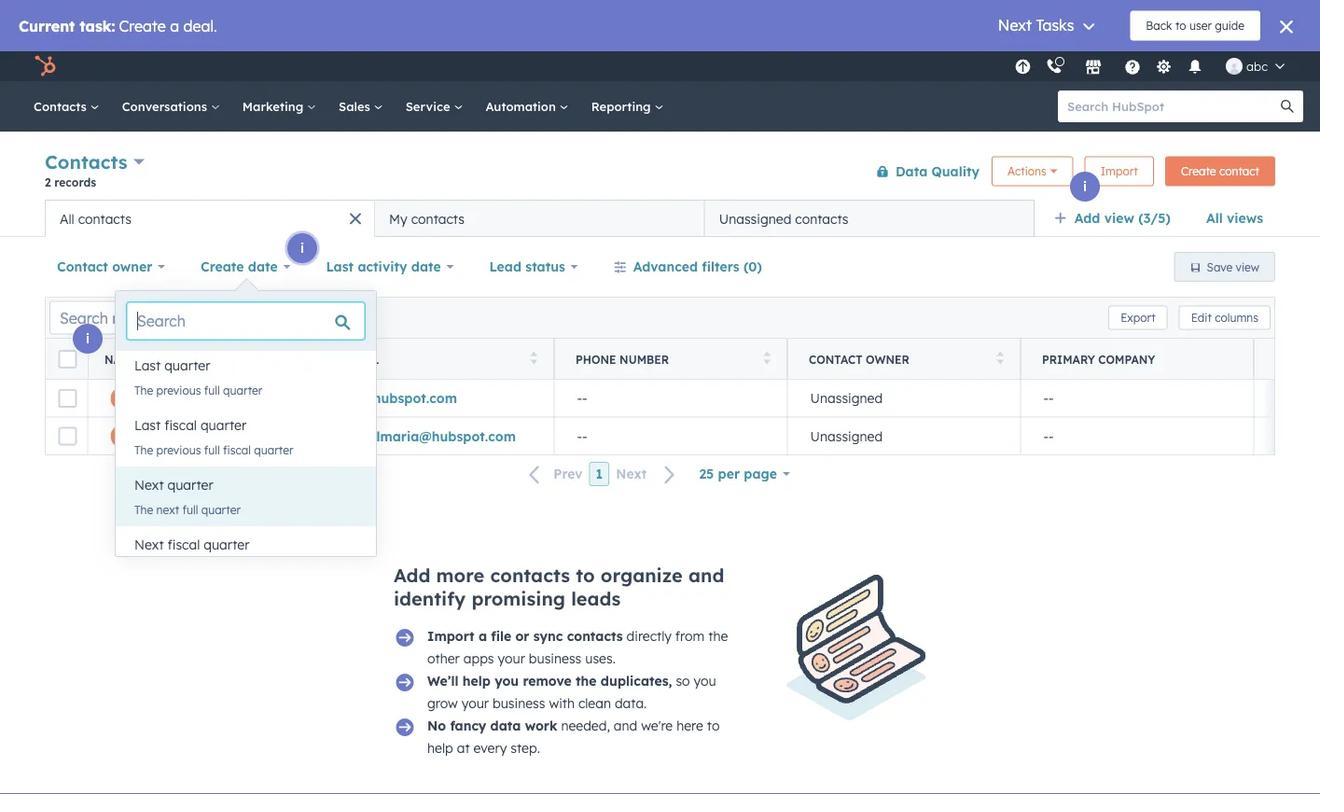 Task type: vqa. For each thing, say whether or not it's contained in the screenshot.
Clear all preferences
no



Task type: locate. For each thing, give the bounding box(es) containing it.
press to sort. image for contact owner
[[997, 351, 1004, 364]]

-- button down number
[[554, 380, 788, 417]]

previous up maria
[[156, 383, 201, 397]]

1 vertical spatial i button
[[287, 233, 317, 263]]

more
[[436, 564, 485, 587]]

1 horizontal spatial help
[[463, 673, 491, 689]]

the left 'next'
[[134, 502, 153, 516]]

all views
[[1206, 210, 1263, 226]]

1 vertical spatial owner
[[866, 352, 910, 366]]

1 horizontal spatial press to sort. image
[[764, 351, 771, 364]]

activity
[[358, 258, 407, 275]]

i button right create date
[[287, 233, 317, 263]]

import up the other
[[427, 628, 475, 644]]

1 vertical spatial full
[[204, 443, 220, 457]]

0 vertical spatial to
[[576, 564, 595, 587]]

0 vertical spatial business
[[529, 650, 582, 667]]

add more contacts to organize and identify promising leads
[[394, 564, 724, 610]]

1 horizontal spatial your
[[498, 650, 525, 667]]

1 vertical spatial i
[[300, 240, 304, 256]]

1 horizontal spatial view
[[1236, 260, 1260, 274]]

2 press to sort. image from the left
[[764, 351, 771, 364]]

2 date from the left
[[411, 258, 441, 275]]

0 horizontal spatial view
[[1104, 210, 1135, 226]]

to inside needed, and we're here to help at every step.
[[707, 718, 720, 734]]

1 horizontal spatial all
[[1206, 210, 1223, 226]]

(sample
[[243, 390, 297, 406], [246, 428, 299, 444]]

last activity date
[[326, 258, 441, 275]]

quality
[[932, 163, 980, 179]]

next inside next quarter the next full quarter
[[134, 477, 164, 493]]

0 vertical spatial add
[[1075, 210, 1100, 226]]

next for next fiscal quarter
[[134, 537, 164, 553]]

press to sort. image
[[297, 351, 304, 364], [764, 351, 771, 364], [997, 351, 1004, 364]]

0 horizontal spatial i
[[86, 330, 90, 347]]

2 the from the top
[[134, 443, 153, 457]]

add for add view (3/5)
[[1075, 210, 1100, 226]]

0 horizontal spatial all
[[60, 210, 74, 227]]

1 horizontal spatial to
[[707, 718, 720, 734]]

last inside last fiscal quarter the previous full fiscal quarter
[[134, 417, 161, 433]]

0 horizontal spatial date
[[248, 258, 278, 275]]

actions
[[1008, 164, 1047, 178]]

search button
[[1272, 91, 1303, 122]]

views
[[1227, 210, 1263, 226]]

all for all views
[[1206, 210, 1223, 226]]

calling icon image
[[1046, 59, 1063, 75]]

2 vertical spatial fiscal
[[167, 537, 200, 553]]

unassigned for emailmaria@hubspot.com
[[810, 428, 883, 444]]

0 horizontal spatial and
[[614, 718, 638, 734]]

0 vertical spatial import
[[1101, 164, 1138, 178]]

next fiscal quarter
[[134, 537, 250, 553]]

gary orlando image
[[1226, 58, 1243, 75]]

1 vertical spatial business
[[493, 695, 545, 711]]

0 horizontal spatial to
[[576, 564, 595, 587]]

contacts inside add more contacts to organize and identify promising leads
[[490, 564, 570, 587]]

contacts inside popup button
[[45, 150, 127, 174]]

halligan
[[184, 390, 239, 406]]

service
[[406, 98, 454, 114]]

create down all contacts button
[[201, 258, 244, 275]]

0 horizontal spatial contact
[[57, 258, 108, 275]]

leads
[[571, 587, 621, 610]]

3 the from the top
[[134, 502, 153, 516]]

0 horizontal spatial you
[[495, 673, 519, 689]]

your inside directly from the other apps your business uses.
[[498, 650, 525, 667]]

0 vertical spatial full
[[204, 383, 220, 397]]

you right so on the right of page
[[694, 673, 716, 689]]

calling icon button
[[1039, 54, 1070, 79]]

with
[[549, 695, 575, 711]]

contacts inside button
[[795, 210, 849, 227]]

0 vertical spatial unassigned
[[719, 210, 792, 227]]

1 vertical spatial contacts
[[45, 150, 127, 174]]

full inside last quarter the previous full quarter
[[204, 383, 220, 397]]

i down contact owner popup button
[[86, 330, 90, 347]]

last inside popup button
[[326, 258, 354, 275]]

quarter up halligan at the left
[[164, 357, 210, 374]]

1 previous from the top
[[156, 383, 201, 397]]

1 vertical spatial contact owner
[[809, 352, 910, 366]]

remove
[[523, 673, 572, 689]]

marketing
[[242, 98, 307, 114]]

1 vertical spatial the
[[134, 443, 153, 457]]

1 vertical spatial add
[[394, 564, 431, 587]]

press to sort. element
[[297, 351, 304, 367], [530, 351, 537, 367], [764, 351, 771, 367], [997, 351, 1004, 367]]

1 -- button from the top
[[554, 380, 788, 417]]

next inside "pagination" navigation
[[616, 466, 647, 482]]

import for import
[[1101, 164, 1138, 178]]

to left organize
[[576, 564, 595, 587]]

pagination navigation
[[518, 462, 687, 487]]

2 horizontal spatial press to sort. image
[[997, 351, 1004, 364]]

help button
[[1117, 51, 1149, 81]]

unassigned inside button
[[719, 210, 792, 227]]

0 vertical spatial contact)
[[301, 390, 357, 406]]

full inside next quarter the next full quarter
[[182, 502, 198, 516]]

0 vertical spatial the
[[708, 628, 728, 644]]

2
[[45, 175, 51, 189]]

2 vertical spatial last
[[134, 417, 161, 433]]

and up from
[[689, 564, 724, 587]]

0 vertical spatial previous
[[156, 383, 201, 397]]

help down apps
[[463, 673, 491, 689]]

1 horizontal spatial and
[[689, 564, 724, 587]]

view inside button
[[1236, 260, 1260, 274]]

1 the from the top
[[134, 383, 153, 397]]

quarter up next fiscal quarter button
[[201, 502, 241, 516]]

contact owner button
[[45, 248, 177, 286]]

you left remove
[[495, 673, 519, 689]]

view left (3/5)
[[1104, 210, 1135, 226]]

1 horizontal spatial import
[[1101, 164, 1138, 178]]

3 press to sort. element from the left
[[764, 351, 771, 367]]

help down no
[[427, 740, 453, 756]]

all for all contacts
[[60, 210, 74, 227]]

1 vertical spatial to
[[707, 718, 720, 734]]

0 horizontal spatial import
[[427, 628, 475, 644]]

the down brian
[[134, 443, 153, 457]]

0 horizontal spatial owner
[[112, 258, 152, 275]]

next button
[[609, 462, 687, 487]]

1 vertical spatial fiscal
[[223, 443, 251, 457]]

0 horizontal spatial add
[[394, 564, 431, 587]]

1 vertical spatial view
[[1236, 260, 1260, 274]]

my contacts
[[389, 210, 465, 227]]

quarter up last fiscal quarter button
[[223, 383, 262, 397]]

the
[[134, 383, 153, 397], [134, 443, 153, 457], [134, 502, 153, 516]]

1 vertical spatial unassigned
[[810, 390, 883, 406]]

0 horizontal spatial help
[[427, 740, 453, 756]]

4 press to sort. element from the left
[[997, 351, 1004, 367]]

1 date from the left
[[248, 258, 278, 275]]

last down brian
[[134, 417, 161, 433]]

0 vertical spatial create
[[1181, 164, 1216, 178]]

(sample for halligan
[[243, 390, 297, 406]]

2 previous from the top
[[156, 443, 201, 457]]

2 all from the left
[[60, 210, 74, 227]]

contacts for my contacts
[[411, 210, 465, 227]]

quarter up 'next'
[[167, 477, 213, 493]]

1 vertical spatial the
[[576, 673, 597, 689]]

1 horizontal spatial date
[[411, 258, 441, 275]]

business inside so you grow your business with clean data.
[[493, 695, 545, 711]]

0 vertical spatial owner
[[112, 258, 152, 275]]

import inside button
[[1101, 164, 1138, 178]]

your up the fancy at the bottom left of the page
[[462, 695, 489, 711]]

you
[[495, 673, 519, 689], [694, 673, 716, 689]]

add down import button
[[1075, 210, 1100, 226]]

primary
[[1042, 352, 1095, 366]]

phone number
[[576, 352, 669, 366]]

i button left name
[[73, 324, 103, 354]]

apps
[[464, 650, 494, 667]]

primary company column header
[[1021, 339, 1255, 380]]

--
[[577, 390, 587, 406], [1044, 390, 1054, 406], [577, 428, 587, 444], [1044, 428, 1054, 444]]

1 horizontal spatial you
[[694, 673, 716, 689]]

0 horizontal spatial create
[[201, 258, 244, 275]]

1 vertical spatial your
[[462, 695, 489, 711]]

owner inside popup button
[[112, 258, 152, 275]]

data
[[896, 163, 928, 179]]

and
[[689, 564, 724, 587], [614, 718, 638, 734]]

add inside popup button
[[1075, 210, 1100, 226]]

import up add view (3/5)
[[1101, 164, 1138, 178]]

2 press to sort. element from the left
[[530, 351, 537, 367]]

all inside button
[[60, 210, 74, 227]]

1 vertical spatial create
[[201, 258, 244, 275]]

primary company
[[1042, 352, 1155, 366]]

view for save
[[1236, 260, 1260, 274]]

0 vertical spatial view
[[1104, 210, 1135, 226]]

all
[[1206, 210, 1223, 226], [60, 210, 74, 227]]

next fiscal quarter button
[[116, 526, 376, 564]]

2 vertical spatial i
[[86, 330, 90, 347]]

2 you from the left
[[694, 673, 716, 689]]

-- button up next button
[[554, 417, 788, 454]]

maria johnson (sample contact) link
[[144, 428, 360, 444]]

0 horizontal spatial press to sort. image
[[297, 351, 304, 364]]

business
[[529, 650, 582, 667], [493, 695, 545, 711]]

0 vertical spatial fiscal
[[164, 417, 197, 433]]

add
[[1075, 210, 1100, 226], [394, 564, 431, 587]]

last inside last quarter the previous full quarter
[[134, 357, 161, 374]]

the up clean
[[576, 673, 597, 689]]

0 horizontal spatial your
[[462, 695, 489, 711]]

business inside directly from the other apps your business uses.
[[529, 650, 582, 667]]

clean
[[578, 695, 611, 711]]

(sample down brian halligan (sample contact)
[[246, 428, 299, 444]]

view right save
[[1236, 260, 1260, 274]]

and down data. at the bottom of page
[[614, 718, 638, 734]]

your
[[498, 650, 525, 667], [462, 695, 489, 711]]

next down 'next'
[[134, 537, 164, 553]]

1 vertical spatial help
[[427, 740, 453, 756]]

2 vertical spatial full
[[182, 502, 198, 516]]

add left more
[[394, 564, 431, 587]]

lead status
[[489, 258, 565, 275]]

2 -- button from the top
[[554, 417, 788, 454]]

the
[[708, 628, 728, 644], [576, 673, 597, 689]]

contacts for all contacts
[[78, 210, 131, 227]]

1 horizontal spatial the
[[708, 628, 728, 644]]

contacts up records
[[45, 150, 127, 174]]

next up 'next'
[[134, 477, 164, 493]]

2 unassigned button from the top
[[788, 417, 1021, 454]]

0 vertical spatial contacts
[[34, 98, 90, 114]]

1 unassigned button from the top
[[788, 380, 1021, 417]]

create inside button
[[1181, 164, 1216, 178]]

list box
[[116, 347, 376, 586]]

previous up next quarter the next full quarter
[[156, 443, 201, 457]]

i button up add view (3/5)
[[1070, 172, 1100, 202]]

0 vertical spatial contact
[[57, 258, 108, 275]]

emailmaria@hubspot.com link
[[344, 428, 516, 444]]

date up search search box on the left of the page
[[248, 258, 278, 275]]

0 vertical spatial contact owner
[[57, 258, 152, 275]]

1 vertical spatial previous
[[156, 443, 201, 457]]

lead status button
[[477, 248, 590, 286]]

the down name
[[134, 383, 153, 397]]

0 vertical spatial your
[[498, 650, 525, 667]]

1 horizontal spatial i button
[[287, 233, 317, 263]]

fiscal inside button
[[167, 537, 200, 553]]

quarter inside button
[[204, 537, 250, 553]]

all contacts
[[60, 210, 131, 227]]

quarter
[[164, 357, 210, 374], [223, 383, 262, 397], [200, 417, 246, 433], [254, 443, 293, 457], [167, 477, 213, 493], [201, 502, 241, 516], [204, 537, 250, 553]]

upgrade image
[[1015, 59, 1032, 76]]

0 vertical spatial and
[[689, 564, 724, 587]]

the for last
[[134, 383, 153, 397]]

last left "activity"
[[326, 258, 354, 275]]

contact) down the bh@hubspot.com
[[303, 428, 360, 444]]

your down file at bottom
[[498, 650, 525, 667]]

create inside "dropdown button"
[[201, 258, 244, 275]]

1 horizontal spatial i
[[300, 240, 304, 256]]

contacts
[[78, 210, 131, 227], [411, 210, 465, 227], [795, 210, 849, 227], [490, 564, 570, 587], [567, 628, 623, 644]]

1 vertical spatial import
[[427, 628, 475, 644]]

create left contact on the top right of the page
[[1181, 164, 1216, 178]]

1 vertical spatial contact)
[[303, 428, 360, 444]]

contact) for bh@hubspot.com
[[301, 390, 357, 406]]

the right from
[[708, 628, 728, 644]]

contacts for unassigned contacts
[[795, 210, 849, 227]]

1 horizontal spatial create
[[1181, 164, 1216, 178]]

actions button
[[992, 156, 1074, 186]]

full inside last fiscal quarter the previous full fiscal quarter
[[204, 443, 220, 457]]

i left last activity date popup button
[[300, 240, 304, 256]]

2 vertical spatial unassigned
[[810, 428, 883, 444]]

other
[[427, 650, 460, 667]]

0 horizontal spatial i button
[[73, 324, 103, 354]]

contacts
[[34, 98, 90, 114], [45, 150, 127, 174]]

contact) down email
[[301, 390, 357, 406]]

1 vertical spatial contact
[[809, 352, 863, 366]]

directly
[[627, 628, 672, 644]]

3 press to sort. image from the left
[[997, 351, 1004, 364]]

1 all from the left
[[1206, 210, 1223, 226]]

to right here
[[707, 718, 720, 734]]

all left views in the top right of the page
[[1206, 210, 1223, 226]]

contact
[[1219, 164, 1260, 178]]

business up we'll help you remove the duplicates,
[[529, 650, 582, 667]]

2 vertical spatial the
[[134, 502, 153, 516]]

file
[[491, 628, 511, 644]]

press to sort. element for contact owner
[[997, 351, 1004, 367]]

add view (3/5)
[[1075, 210, 1171, 226]]

next for next
[[616, 466, 647, 482]]

quarter down next quarter the next full quarter
[[204, 537, 250, 553]]

next right the 1 button
[[616, 466, 647, 482]]

add view (3/5) button
[[1042, 200, 1194, 237]]

2 vertical spatial i button
[[73, 324, 103, 354]]

contact) for emailmaria@hubspot.com
[[303, 428, 360, 444]]

contacts down hubspot link
[[34, 98, 90, 114]]

0 vertical spatial i
[[1083, 178, 1087, 195]]

settings link
[[1152, 56, 1176, 76]]

help inside needed, and we're here to help at every step.
[[427, 740, 453, 756]]

the inside last quarter the previous full quarter
[[134, 383, 153, 397]]

marketplaces image
[[1085, 60, 1102, 77]]

last up brian
[[134, 357, 161, 374]]

import a file or sync contacts
[[427, 628, 623, 644]]

add inside add more contacts to organize and identify promising leads
[[394, 564, 431, 587]]

save view
[[1207, 260, 1260, 274]]

create date
[[201, 258, 278, 275]]

0 vertical spatial (sample
[[243, 390, 297, 406]]

Search name, phone, email addresses, or company search field
[[49, 301, 270, 335]]

0 vertical spatial last
[[326, 258, 354, 275]]

every
[[474, 740, 507, 756]]

1 vertical spatial (sample
[[246, 428, 299, 444]]

0 horizontal spatial contact owner
[[57, 258, 152, 275]]

abc menu
[[1010, 51, 1298, 81]]

data.
[[615, 695, 647, 711]]

-- button for bh@hubspot.com
[[554, 380, 788, 417]]

unassigned
[[719, 210, 792, 227], [810, 390, 883, 406], [810, 428, 883, 444]]

the inside next quarter the next full quarter
[[134, 502, 153, 516]]

a
[[479, 628, 487, 644]]

view for add
[[1104, 210, 1135, 226]]

owner
[[112, 258, 152, 275], [866, 352, 910, 366]]

create
[[1181, 164, 1216, 178], [201, 258, 244, 275]]

i up add view (3/5) popup button in the top right of the page
[[1083, 178, 1087, 195]]

0 vertical spatial the
[[134, 383, 153, 397]]

create for create date
[[201, 258, 244, 275]]

0 vertical spatial i button
[[1070, 172, 1100, 202]]

view inside popup button
[[1104, 210, 1135, 226]]

-- button
[[554, 380, 788, 417], [554, 417, 788, 454]]

date right "activity"
[[411, 258, 441, 275]]

contacts button
[[45, 148, 145, 175]]

(0)
[[744, 258, 762, 275]]

1 press to sort. image from the left
[[297, 351, 304, 364]]

1 vertical spatial and
[[614, 718, 638, 734]]

last fiscal quarter button
[[116, 407, 376, 444]]

all down 2 records
[[60, 210, 74, 227]]

1 horizontal spatial owner
[[866, 352, 910, 366]]

date
[[248, 258, 278, 275], [411, 258, 441, 275]]

(sample up last fiscal quarter button
[[243, 390, 297, 406]]

business up data on the bottom left of the page
[[493, 695, 545, 711]]

1 vertical spatial last
[[134, 357, 161, 374]]

1 horizontal spatial add
[[1075, 210, 1100, 226]]

at
[[457, 740, 470, 756]]



Task type: describe. For each thing, give the bounding box(es) containing it.
maria
[[144, 428, 182, 444]]

contacts banner
[[45, 147, 1276, 200]]

edit columns button
[[1179, 306, 1271, 330]]

prev
[[554, 466, 583, 482]]

marketplaces button
[[1074, 51, 1113, 81]]

previous inside last fiscal quarter the previous full fiscal quarter
[[156, 443, 201, 457]]

0 horizontal spatial the
[[576, 673, 597, 689]]

25
[[699, 466, 714, 482]]

so you grow your business with clean data.
[[427, 673, 716, 711]]

notifications button
[[1179, 51, 1211, 81]]

directly from the other apps your business uses.
[[427, 628, 728, 667]]

no
[[427, 718, 446, 734]]

next quarter button
[[116, 467, 376, 504]]

contact owner inside contact owner popup button
[[57, 258, 152, 275]]

1 horizontal spatial contact
[[809, 352, 863, 366]]

johnson
[[186, 428, 242, 444]]

25 per page button
[[687, 455, 802, 493]]

list box containing last quarter
[[116, 347, 376, 586]]

to inside add more contacts to organize and identify promising leads
[[576, 564, 595, 587]]

so
[[676, 673, 690, 689]]

all contacts button
[[45, 200, 375, 237]]

you inside so you grow your business with clean data.
[[694, 673, 716, 689]]

company
[[1098, 352, 1155, 366]]

fiscal for last fiscal quarter the previous full fiscal quarter
[[164, 417, 197, 433]]

create contact
[[1181, 164, 1260, 178]]

1 you from the left
[[495, 673, 519, 689]]

from
[[675, 628, 705, 644]]

maria johnson (sample contact)
[[144, 428, 360, 444]]

automation link
[[474, 81, 580, 132]]

create for create contact
[[1181, 164, 1216, 178]]

we'll help you remove the duplicates,
[[427, 673, 672, 689]]

brian
[[144, 390, 180, 406]]

add for add more contacts to organize and identify promising leads
[[394, 564, 431, 587]]

next for next quarter the next full quarter
[[134, 477, 164, 493]]

step.
[[511, 740, 540, 756]]

edit
[[1191, 311, 1212, 325]]

advanced filters (0)
[[633, 258, 762, 275]]

page
[[744, 466, 777, 482]]

date inside popup button
[[411, 258, 441, 275]]

1 horizontal spatial contact owner
[[809, 352, 910, 366]]

date inside "dropdown button"
[[248, 258, 278, 275]]

last for last fiscal quarter the previous full fiscal quarter
[[134, 417, 161, 433]]

per
[[718, 466, 740, 482]]

and inside add more contacts to organize and identify promising leads
[[689, 564, 724, 587]]

columns
[[1215, 311, 1259, 325]]

and inside needed, and we're here to help at every step.
[[614, 718, 638, 734]]

press to sort. element for phone number
[[764, 351, 771, 367]]

my contacts button
[[375, 200, 705, 237]]

(3/5)
[[1139, 210, 1171, 226]]

duplicates,
[[601, 673, 672, 689]]

uses.
[[585, 650, 616, 667]]

the for next
[[134, 502, 153, 516]]

1 press to sort. element from the left
[[297, 351, 304, 367]]

help image
[[1124, 60, 1141, 77]]

search image
[[1281, 100, 1294, 113]]

Search search field
[[127, 302, 365, 340]]

unassigned contacts
[[719, 210, 849, 227]]

2 horizontal spatial i button
[[1070, 172, 1100, 202]]

organize
[[601, 564, 683, 587]]

unassigned button for emailmaria@hubspot.com
[[788, 417, 1021, 454]]

the inside last fiscal quarter the previous full fiscal quarter
[[134, 443, 153, 457]]

previous inside last quarter the previous full quarter
[[156, 383, 201, 397]]

needed, and we're here to help at every step.
[[427, 718, 720, 756]]

2 horizontal spatial i
[[1083, 178, 1087, 195]]

-- button for emailmaria@hubspot.com
[[554, 417, 788, 454]]

unassigned for bh@hubspot.com
[[810, 390, 883, 406]]

hubspot image
[[34, 55, 56, 77]]

contact inside popup button
[[57, 258, 108, 275]]

emailmaria@hubspot.com button
[[321, 417, 554, 454]]

data quality button
[[864, 153, 981, 190]]

(sample for johnson
[[246, 428, 299, 444]]

status
[[526, 258, 565, 275]]

hubspot link
[[22, 55, 70, 77]]

abc
[[1247, 58, 1268, 74]]

fiscal for next fiscal quarter
[[167, 537, 200, 553]]

notifications image
[[1187, 60, 1204, 77]]

0 vertical spatial help
[[463, 673, 491, 689]]

work
[[525, 718, 557, 734]]

export button
[[1109, 306, 1168, 330]]

prev button
[[518, 462, 589, 487]]

unassigned button for bh@hubspot.com
[[788, 380, 1021, 417]]

emailmaria@hubspot.com
[[344, 428, 516, 444]]

bh@hubspot.com link
[[344, 390, 457, 406]]

name
[[105, 352, 138, 366]]

last for last activity date
[[326, 258, 354, 275]]

unassigned contacts button
[[705, 200, 1035, 237]]

all views link
[[1194, 200, 1276, 237]]

bh@hubspot.com
[[344, 390, 457, 406]]

abc button
[[1215, 51, 1296, 81]]

needed,
[[561, 718, 610, 734]]

data
[[490, 718, 521, 734]]

lead
[[489, 258, 522, 275]]

last for last quarter the previous full quarter
[[134, 357, 161, 374]]

conversations
[[122, 98, 211, 114]]

create contact button
[[1165, 156, 1276, 186]]

bh@hubspot.com button
[[321, 380, 554, 417]]

data quality
[[896, 163, 980, 179]]

full for next quarter
[[182, 502, 198, 516]]

reporting
[[591, 98, 655, 114]]

phone
[[576, 352, 616, 366]]

import for import a file or sync contacts
[[427, 628, 475, 644]]

press to sort. element for email
[[530, 351, 537, 367]]

records
[[54, 175, 96, 189]]

settings image
[[1156, 59, 1172, 76]]

sync
[[533, 628, 563, 644]]

last quarter the previous full quarter
[[134, 357, 262, 397]]

brian halligan (sample contact)
[[144, 390, 357, 406]]

reporting link
[[580, 81, 675, 132]]

press to sort. image
[[530, 351, 537, 364]]

quarter up next quarter button
[[254, 443, 293, 457]]

your inside so you grow your business with clean data.
[[462, 695, 489, 711]]

or
[[515, 628, 529, 644]]

promising
[[472, 587, 566, 610]]

create date button
[[189, 248, 303, 286]]

quarter down halligan at the left
[[200, 417, 246, 433]]

filters
[[702, 258, 740, 275]]

sales
[[339, 98, 374, 114]]

Search HubSpot search field
[[1058, 91, 1287, 122]]

press to sort. image for phone number
[[764, 351, 771, 364]]

last quarter button
[[116, 347, 376, 384]]

we're
[[641, 718, 673, 734]]

grow
[[427, 695, 458, 711]]

1 button
[[589, 462, 609, 486]]

last fiscal quarter the previous full fiscal quarter
[[134, 417, 293, 457]]

the inside directly from the other apps your business uses.
[[708, 628, 728, 644]]

full for last quarter
[[204, 383, 220, 397]]

save view button
[[1174, 252, 1276, 282]]



